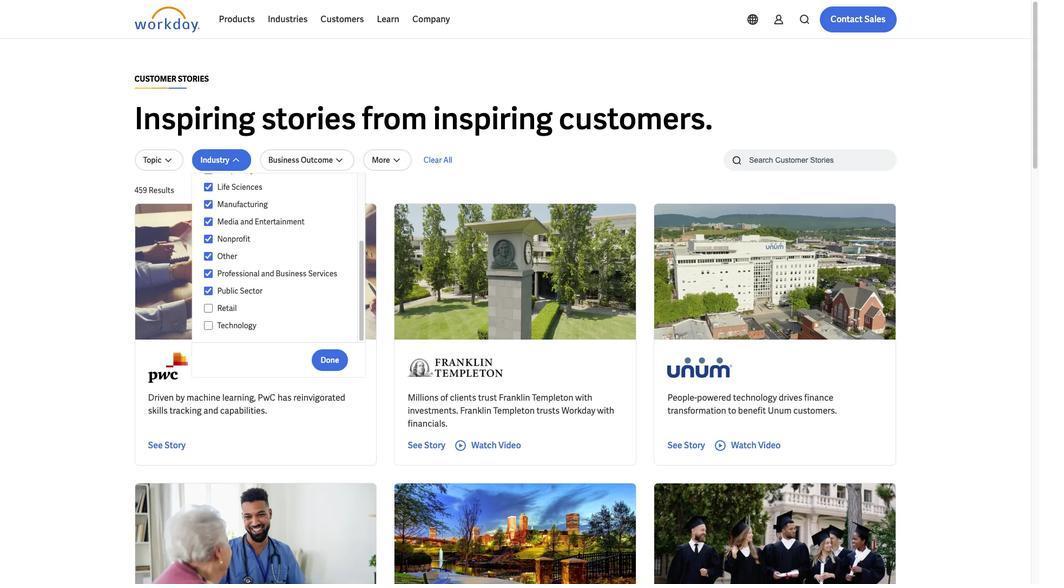 Task type: locate. For each thing, give the bounding box(es) containing it.
2 see story from the left
[[408, 440, 445, 451]]

2 horizontal spatial see
[[668, 440, 682, 451]]

watch video for franklin
[[471, 440, 521, 451]]

life
[[217, 182, 230, 192]]

2 horizontal spatial see story link
[[668, 440, 705, 453]]

2 see story link from the left
[[408, 440, 445, 453]]

and inside professional and business services link
[[261, 269, 274, 279]]

1 watch video link from the left
[[454, 440, 521, 453]]

0 horizontal spatial see story
[[148, 440, 186, 451]]

watch
[[471, 440, 497, 451], [731, 440, 757, 451]]

templeton down trust
[[493, 405, 535, 417]]

customers button
[[314, 6, 370, 32]]

1 vertical spatial franklin
[[460, 405, 492, 417]]

1 horizontal spatial see story
[[408, 440, 445, 451]]

nonprofit
[[217, 234, 250, 244]]

technology
[[733, 392, 777, 404]]

watch video link
[[454, 440, 521, 453], [714, 440, 781, 453]]

3 see from the left
[[668, 440, 682, 451]]

see story link down skills
[[148, 440, 186, 453]]

watch for unum
[[731, 440, 757, 451]]

None checkbox
[[204, 165, 213, 175], [204, 182, 213, 192], [204, 200, 213, 209], [204, 217, 213, 227], [204, 234, 213, 244], [204, 269, 213, 279], [204, 304, 213, 313], [204, 321, 213, 331], [204, 165, 213, 175], [204, 182, 213, 192], [204, 200, 213, 209], [204, 217, 213, 227], [204, 234, 213, 244], [204, 269, 213, 279], [204, 304, 213, 313], [204, 321, 213, 331]]

company
[[412, 14, 450, 25]]

video for unum
[[758, 440, 781, 451]]

done button
[[312, 349, 348, 371]]

see story down transformation
[[668, 440, 705, 451]]

3 see story link from the left
[[668, 440, 705, 453]]

watch video down millions of clients trust franklin templeton with investments. franklin templeton trusts workday with financials.
[[471, 440, 521, 451]]

franklin
[[499, 392, 530, 404], [460, 405, 492, 417]]

see for people-powered technology drives finance transformation to benefit unum customers.
[[668, 440, 682, 451]]

1 horizontal spatial watch
[[731, 440, 757, 451]]

1 horizontal spatial with
[[597, 405, 614, 417]]

see story link down transformation
[[668, 440, 705, 453]]

1 watch from the left
[[471, 440, 497, 451]]

2 see from the left
[[408, 440, 423, 451]]

1 horizontal spatial video
[[758, 440, 781, 451]]

retail
[[217, 304, 237, 313]]

None checkbox
[[204, 252, 213, 261], [204, 286, 213, 296], [204, 252, 213, 261], [204, 286, 213, 296]]

0 horizontal spatial watch
[[471, 440, 497, 451]]

video
[[499, 440, 521, 451], [758, 440, 781, 451]]

1 horizontal spatial watch video link
[[714, 440, 781, 453]]

1 horizontal spatial see story link
[[408, 440, 445, 453]]

see story for millions of clients trust franklin templeton with investments. franklin templeton trusts workday with financials.
[[408, 440, 445, 451]]

3 see story from the left
[[668, 440, 705, 451]]

and down manufacturing
[[240, 217, 253, 227]]

skills
[[148, 405, 168, 417]]

459
[[135, 186, 147, 195]]

customers
[[321, 14, 364, 25]]

2 horizontal spatial see story
[[668, 440, 705, 451]]

franklin down trust
[[460, 405, 492, 417]]

1 horizontal spatial and
[[240, 217, 253, 227]]

watch video link down benefit
[[714, 440, 781, 453]]

1 vertical spatial with
[[597, 405, 614, 417]]

benefit
[[738, 405, 766, 417]]

3 story from the left
[[684, 440, 705, 451]]

and down machine
[[204, 405, 218, 417]]

video down unum
[[758, 440, 781, 451]]

459 results
[[135, 186, 174, 195]]

1 watch video from the left
[[471, 440, 521, 451]]

finance
[[805, 392, 834, 404]]

0 vertical spatial and
[[240, 217, 253, 227]]

story for millions of clients trust franklin templeton with investments. franklin templeton trusts workday with financials.
[[424, 440, 445, 451]]

0 horizontal spatial story
[[165, 440, 186, 451]]

trusts
[[537, 405, 560, 417]]

inspiring
[[135, 99, 255, 139]]

2 video from the left
[[758, 440, 781, 451]]

learning,
[[222, 392, 256, 404]]

industries button
[[261, 6, 314, 32]]

1 horizontal spatial customers.
[[794, 405, 837, 417]]

results
[[149, 186, 174, 195]]

technology
[[217, 321, 256, 331]]

business
[[268, 155, 299, 165], [276, 269, 307, 279]]

franklin right trust
[[499, 392, 530, 404]]

watch video link down millions of clients trust franklin templeton with investments. franklin templeton trusts workday with financials.
[[454, 440, 521, 453]]

video for franklin
[[499, 440, 521, 451]]

watch video link for unum
[[714, 440, 781, 453]]

products
[[219, 14, 255, 25]]

see story
[[148, 440, 186, 451], [408, 440, 445, 451], [668, 440, 705, 451]]

1 horizontal spatial franklin
[[499, 392, 530, 404]]

see story link down 'financials.'
[[408, 440, 445, 453]]

story down 'financials.'
[[424, 440, 445, 451]]

2 horizontal spatial and
[[261, 269, 274, 279]]

business inside button
[[268, 155, 299, 165]]

manufacturing link
[[213, 198, 347, 211]]

templeton up trusts
[[532, 392, 574, 404]]

2 vertical spatial and
[[204, 405, 218, 417]]

watch video
[[471, 440, 521, 451], [731, 440, 781, 451]]

and
[[240, 217, 253, 227], [261, 269, 274, 279], [204, 405, 218, 417]]

video down millions of clients trust franklin templeton with investments. franklin templeton trusts workday with financials.
[[499, 440, 521, 451]]

of
[[440, 392, 448, 404]]

1 video from the left
[[499, 440, 521, 451]]

0 horizontal spatial watch video
[[471, 440, 521, 451]]

2 horizontal spatial story
[[684, 440, 705, 451]]

capabilities.
[[220, 405, 267, 417]]

1 vertical spatial business
[[276, 269, 307, 279]]

2 watch from the left
[[731, 440, 757, 451]]

1 horizontal spatial see
[[408, 440, 423, 451]]

services
[[308, 269, 337, 279]]

see down transformation
[[668, 440, 682, 451]]

and up public sector link
[[261, 269, 274, 279]]

1 horizontal spatial story
[[424, 440, 445, 451]]

0 horizontal spatial see
[[148, 440, 163, 451]]

story down tracking
[[165, 440, 186, 451]]

0 horizontal spatial video
[[499, 440, 521, 451]]

clear all
[[424, 155, 452, 165]]

1 vertical spatial customers.
[[794, 405, 837, 417]]

public sector
[[217, 286, 263, 296]]

sales
[[865, 14, 886, 25]]

watch down millions of clients trust franklin templeton with investments. franklin templeton trusts workday with financials.
[[471, 440, 497, 451]]

0 vertical spatial with
[[575, 392, 593, 404]]

2 watch video from the left
[[731, 440, 781, 451]]

see story down 'financials.'
[[408, 440, 445, 451]]

Search Customer Stories text field
[[743, 150, 875, 169]]

business up life sciences link
[[268, 155, 299, 165]]

customer
[[135, 74, 176, 84]]

0 vertical spatial business
[[268, 155, 299, 165]]

watch video link for franklin
[[454, 440, 521, 453]]

pricewaterhousecoopers global licensing services corporation (pwc) image
[[148, 353, 188, 383]]

1 horizontal spatial watch video
[[731, 440, 781, 451]]

story down transformation
[[684, 440, 705, 451]]

contact sales link
[[820, 6, 897, 32]]

see down skills
[[148, 440, 163, 451]]

business up public sector link
[[276, 269, 307, 279]]

clients
[[450, 392, 476, 404]]

0 horizontal spatial watch video link
[[454, 440, 521, 453]]

0 horizontal spatial and
[[204, 405, 218, 417]]

see story link
[[148, 440, 186, 453], [408, 440, 445, 453], [668, 440, 705, 453]]

watch video for unum
[[731, 440, 781, 451]]

and for media
[[240, 217, 253, 227]]

customers.
[[559, 99, 713, 139], [794, 405, 837, 417]]

see story down skills
[[148, 440, 186, 451]]

0 horizontal spatial franklin
[[460, 405, 492, 417]]

sector
[[240, 286, 263, 296]]

0 horizontal spatial see story link
[[148, 440, 186, 453]]

transformation
[[668, 405, 726, 417]]

and inside media and entertainment link
[[240, 217, 253, 227]]

industries
[[268, 14, 308, 25]]

trust
[[478, 392, 497, 404]]

inspiring stories from inspiring customers.
[[135, 99, 713, 139]]

watch down benefit
[[731, 440, 757, 451]]

1 see story from the left
[[148, 440, 186, 451]]

done
[[321, 355, 339, 365]]

see down 'financials.'
[[408, 440, 423, 451]]

with right workday
[[597, 405, 614, 417]]

0 horizontal spatial with
[[575, 392, 593, 404]]

with up workday
[[575, 392, 593, 404]]

templeton
[[532, 392, 574, 404], [493, 405, 535, 417]]

2 story from the left
[[424, 440, 445, 451]]

2 watch video link from the left
[[714, 440, 781, 453]]

see
[[148, 440, 163, 451], [408, 440, 423, 451], [668, 440, 682, 451]]

with
[[575, 392, 593, 404], [597, 405, 614, 417]]

watch video down benefit
[[731, 440, 781, 451]]

financials.
[[408, 418, 448, 430]]

1 vertical spatial and
[[261, 269, 274, 279]]

0 vertical spatial franklin
[[499, 392, 530, 404]]

nonprofit link
[[213, 233, 347, 246]]

0 vertical spatial customers.
[[559, 99, 713, 139]]



Task type: vqa. For each thing, say whether or not it's contained in the screenshot.
People-Powered Technology Drives Finance Transformation To Benefit Unum Customers.
yes



Task type: describe. For each thing, give the bounding box(es) containing it.
business outcome button
[[260, 149, 355, 171]]

media and entertainment link
[[213, 215, 347, 228]]

business outcome
[[268, 155, 333, 165]]

learn button
[[370, 6, 406, 32]]

reinvigorated
[[294, 392, 345, 404]]

1 see story link from the left
[[148, 440, 186, 453]]

unum
[[768, 405, 792, 417]]

and for professional
[[261, 269, 274, 279]]

contact
[[831, 14, 863, 25]]

by
[[176, 392, 185, 404]]

outcome
[[301, 155, 333, 165]]

millions of clients trust franklin templeton with investments. franklin templeton trusts workday with financials.
[[408, 392, 614, 430]]

millions
[[408, 392, 439, 404]]

life sciences link
[[213, 181, 347, 194]]

more button
[[363, 149, 412, 171]]

learn
[[377, 14, 399, 25]]

driven by machine learning, pwc has reinvigorated skills tracking and capabilities.
[[148, 392, 345, 417]]

people-powered technology drives finance transformation to benefit unum customers.
[[668, 392, 837, 417]]

see story link for people-powered technology drives finance transformation to benefit unum customers.
[[668, 440, 705, 453]]

topic
[[143, 155, 162, 165]]

customers. inside people-powered technology drives finance transformation to benefit unum customers.
[[794, 405, 837, 417]]

professional
[[217, 269, 260, 279]]

media and entertainment
[[217, 217, 305, 227]]

drives
[[779, 392, 803, 404]]

powered
[[697, 392, 731, 404]]

sciences
[[232, 182, 262, 192]]

professional and business services link
[[213, 267, 347, 280]]

stories
[[178, 74, 209, 84]]

manufacturing
[[217, 200, 268, 209]]

technology link
[[213, 319, 347, 332]]

investments.
[[408, 405, 458, 417]]

clear
[[424, 155, 442, 165]]

0 horizontal spatial customers.
[[559, 99, 713, 139]]

company button
[[406, 6, 457, 32]]

other
[[217, 252, 237, 261]]

products button
[[212, 6, 261, 32]]

machine
[[187, 392, 220, 404]]

customer stories
[[135, 74, 209, 84]]

stories
[[261, 99, 356, 139]]

people-
[[668, 392, 697, 404]]

workday
[[562, 405, 596, 417]]

1 vertical spatial templeton
[[493, 405, 535, 417]]

other link
[[213, 250, 347, 263]]

to
[[728, 405, 736, 417]]

industry
[[201, 155, 229, 165]]

see story for people-powered technology drives finance transformation to benefit unum customers.
[[668, 440, 705, 451]]

media
[[217, 217, 239, 227]]

entertainment
[[255, 217, 305, 227]]

life sciences
[[217, 182, 262, 192]]

public
[[217, 286, 238, 296]]

watch for franklin
[[471, 440, 497, 451]]

see for millions of clients trust franklin templeton with investments. franklin templeton trusts workday with financials.
[[408, 440, 423, 451]]

1 see from the left
[[148, 440, 163, 451]]

driven
[[148, 392, 174, 404]]

unum image
[[668, 353, 733, 383]]

hospitality link
[[213, 163, 347, 176]]

contact sales
[[831, 14, 886, 25]]

hospitality
[[217, 165, 254, 175]]

has
[[278, 392, 292, 404]]

industry button
[[192, 149, 251, 171]]

see story link for millions of clients trust franklin templeton with investments. franklin templeton trusts workday with financials.
[[408, 440, 445, 453]]

professional and business services
[[217, 269, 337, 279]]

retail link
[[213, 302, 347, 315]]

from
[[362, 99, 427, 139]]

go to the homepage image
[[135, 6, 199, 32]]

tracking
[[170, 405, 202, 417]]

and inside driven by machine learning, pwc has reinvigorated skills tracking and capabilities.
[[204, 405, 218, 417]]

public sector link
[[213, 285, 347, 298]]

1 story from the left
[[165, 440, 186, 451]]

0 vertical spatial templeton
[[532, 392, 574, 404]]

clear all button
[[420, 149, 456, 171]]

topic button
[[135, 149, 183, 171]]

pwc
[[258, 392, 276, 404]]

more
[[372, 155, 390, 165]]

franklin templeton companies, llc image
[[408, 353, 503, 383]]

all
[[443, 155, 452, 165]]

story for people-powered technology drives finance transformation to benefit unum customers.
[[684, 440, 705, 451]]

inspiring
[[433, 99, 553, 139]]



